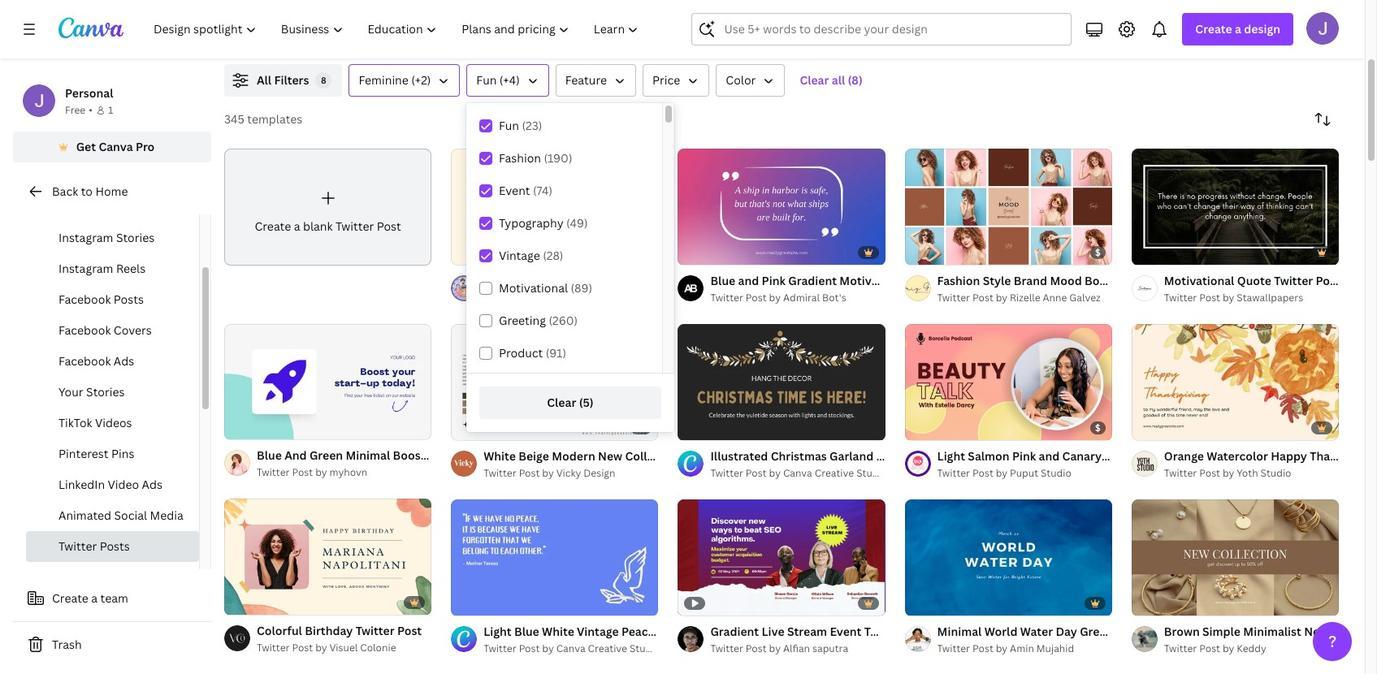 Task type: locate. For each thing, give the bounding box(es) containing it.
watercolor
[[1207, 448, 1269, 464]]

2 horizontal spatial motivational
[[1165, 273, 1235, 288]]

your stories
[[59, 384, 125, 400]]

clear left (5) on the bottom left of page
[[547, 395, 576, 410]]

light
[[484, 624, 512, 639]]

feminine up twitter post by portopath studio link
[[528, 273, 579, 288]]

1 vertical spatial white
[[542, 624, 574, 639]]

motivational quote twitter post image
[[1132, 148, 1339, 265]]

greeting inside the 'minimal world water day greeting - twitter post twitter post by amin mujahid'
[[1080, 624, 1128, 639]]

motivational
[[840, 273, 910, 288], [1165, 273, 1235, 288], [499, 280, 568, 296]]

facebook up the your stories
[[59, 354, 111, 369]]

pins
[[111, 446, 135, 462]]

templates
[[247, 111, 303, 127]]

0 vertical spatial new
[[598, 448, 623, 464]]

1 vertical spatial blue
[[257, 448, 282, 464]]

canva left pro
[[99, 139, 133, 154]]

1 peace from the left
[[622, 624, 655, 639]]

clear (5)
[[547, 395, 594, 410]]

your
[[59, 384, 83, 400], [428, 448, 454, 464]]

2 quote from the left
[[1238, 273, 1272, 288]]

a for design
[[1235, 21, 1242, 37]]

creative down light blue white vintage peace quotes peace twitter post link
[[588, 642, 627, 656]]

1 horizontal spatial gradient
[[789, 273, 837, 288]]

2 vertical spatial instagram
[[59, 261, 113, 276]]

minimal
[[346, 448, 390, 464], [938, 624, 982, 639]]

by inside the 'minimal world water day greeting - twitter post twitter post by amin mujahid'
[[996, 642, 1008, 656]]

0 horizontal spatial white
[[484, 448, 516, 464]]

twitter down light
[[484, 642, 517, 656]]

1 horizontal spatial creative
[[815, 466, 854, 480]]

fashion down fun (23)
[[499, 150, 541, 166]]

mood
[[1050, 273, 1082, 288]]

puput
[[1010, 466, 1039, 480]]

None search field
[[692, 13, 1072, 46]]

1 instagram from the top
[[59, 199, 113, 215]]

twitter post by admiral bot's link
[[711, 290, 886, 306]]

creative down illustrated christmas garland twitter post link
[[815, 466, 854, 480]]

0 vertical spatial create
[[1196, 21, 1233, 37]]

peace right quotes
[[700, 624, 733, 639]]

facebook down instagram reels
[[59, 292, 111, 307]]

2 facebook from the top
[[59, 323, 111, 338]]

colorful birthday twitter post image
[[224, 499, 432, 616]]

gradient inside gradient live stream event twitter post twitter post by alfian saputra
[[711, 625, 759, 640]]

0 horizontal spatial gradient
[[711, 625, 759, 640]]

0 horizontal spatial blue
[[257, 448, 282, 464]]

twitter post by canva creative studio link for garland
[[711, 466, 888, 482]]

all filters
[[257, 72, 309, 88]]

light blue white vintage peace quotes peace twitter post twitter post by canva creative studio
[[484, 624, 802, 656]]

1 horizontal spatial canva
[[557, 642, 586, 656]]

white right light
[[542, 624, 574, 639]]

facebook up "facebook ads"
[[59, 323, 111, 338]]

canva down christmas
[[783, 466, 813, 480]]

feminine left (+2)
[[359, 72, 409, 88]]

event left (74)
[[499, 183, 530, 198]]

2 vertical spatial blue
[[514, 624, 539, 639]]

stories up reels
[[116, 230, 155, 245]]

a inside button
[[91, 591, 98, 606]]

fashion left style
[[938, 273, 980, 288]]

live
[[762, 625, 785, 640]]

minimal left world
[[938, 624, 982, 639]]

ads down covers
[[114, 354, 134, 369]]

clear for clear all (8)
[[800, 72, 829, 88]]

0 vertical spatial feminine
[[359, 72, 409, 88]]

studio right puput
[[1041, 466, 1072, 480]]

0 horizontal spatial feminine
[[359, 72, 409, 88]]

twitter down illustrated
[[711, 466, 744, 480]]

a inside dropdown button
[[1235, 21, 1242, 37]]

studio down garland
[[857, 466, 888, 480]]

by
[[542, 291, 554, 305], [769, 291, 781, 305], [996, 291, 1008, 305], [1223, 291, 1235, 305], [315, 466, 327, 480], [542, 466, 554, 480], [769, 466, 781, 480], [996, 466, 1008, 480], [1223, 466, 1235, 480], [315, 642, 327, 655], [542, 642, 554, 656], [996, 642, 1008, 656], [1223, 642, 1235, 656], [769, 642, 781, 656]]

twitter left rizelle
[[938, 291, 971, 305]]

new up design
[[598, 448, 623, 464]]

anne
[[1043, 291, 1067, 305]]

8 filter options selected element
[[316, 72, 332, 89]]

happy
[[1271, 448, 1308, 464]]

1 horizontal spatial minimal
[[938, 624, 982, 639]]

event up saputra
[[830, 625, 862, 640]]

gradient live stream event twitter post twitter post by alfian saputra
[[711, 625, 931, 656]]

pinterest pins
[[59, 446, 135, 462]]

0 vertical spatial creative
[[815, 466, 854, 480]]

twitter post by myhovn link
[[257, 465, 432, 482]]

1 horizontal spatial motivational
[[840, 273, 910, 288]]

0 vertical spatial gradient
[[789, 273, 837, 288]]

blue inside blue and green minimal boost your start-up twitter post twitter post by myhovn
[[257, 448, 282, 464]]

a left the team
[[91, 591, 98, 606]]

1 horizontal spatial greeting
[[1080, 624, 1128, 639]]

0 horizontal spatial create
[[52, 591, 88, 606]]

your stories link
[[26, 377, 199, 408]]

twitter down the orange
[[1165, 466, 1197, 480]]

videos
[[95, 415, 132, 431]]

white left beige
[[484, 448, 516, 464]]

galvez
[[1070, 291, 1101, 305]]

blue inside blue and pink gradient motivational quote twitter post twitter post by admiral bot's
[[711, 273, 736, 288]]

1 vertical spatial -
[[1131, 624, 1135, 639]]

twitter right stream
[[865, 625, 904, 640]]

fun (23)
[[499, 118, 542, 133]]

0 horizontal spatial quote
[[913, 273, 947, 288]]

create a design
[[1196, 21, 1281, 37]]

blue for blue and green minimal boost your start-up twitter post
[[257, 448, 282, 464]]

0 vertical spatial clear
[[800, 72, 829, 88]]

1 vertical spatial instagram
[[59, 230, 113, 245]]

0 horizontal spatial fashion
[[499, 150, 541, 166]]

1 vertical spatial $
[[1096, 422, 1101, 434]]

water
[[1021, 624, 1053, 639]]

twitter up twitter post by alfian saputra link
[[736, 624, 775, 639]]

by inside white beige modern new collection ideas twitter post twitter post by vicky design
[[542, 466, 554, 480]]

0 horizontal spatial ads
[[114, 354, 134, 369]]

myhovn
[[330, 466, 368, 480]]

fashion
[[499, 150, 541, 166], [938, 273, 980, 288]]

quote inside motivational quote twitter post twitter post by stawallpapers
[[1238, 273, 1272, 288]]

(89)
[[571, 280, 593, 296]]

0 horizontal spatial new
[[598, 448, 623, 464]]

create left design at the top
[[1196, 21, 1233, 37]]

posts
[[116, 199, 146, 215], [114, 292, 144, 307], [100, 539, 130, 554]]

quote left style
[[913, 273, 947, 288]]

twitter left puput
[[938, 466, 971, 480]]

vintage up elegant
[[499, 248, 540, 263]]

0 vertical spatial blue
[[711, 273, 736, 288]]

0 vertical spatial $
[[1096, 246, 1101, 258]]

1 horizontal spatial new
[[1305, 624, 1329, 639]]

instagram stories
[[59, 230, 155, 245]]

0 vertical spatial white
[[484, 448, 516, 464]]

0 vertical spatial greeting
[[499, 313, 546, 328]]

0 horizontal spatial event
[[499, 183, 530, 198]]

posts up the instagram stories link
[[116, 199, 146, 215]]

1 vertical spatial creative
[[588, 642, 627, 656]]

0 vertical spatial fun
[[477, 72, 497, 88]]

1 vertical spatial new
[[1305, 624, 1329, 639]]

fashion inside "fashion style brand mood board twitter post twitter post by rizelle anne galvez"
[[938, 273, 980, 288]]

your left the start-
[[428, 448, 454, 464]]

minimal up myhovn
[[346, 448, 390, 464]]

ads right video
[[142, 477, 163, 493]]

peace left quotes
[[622, 624, 655, 639]]

gradient inside blue and pink gradient motivational quote twitter post twitter post by admiral bot's
[[789, 273, 837, 288]]

(260)
[[549, 313, 578, 328]]

animated social media
[[59, 508, 184, 523]]

2 horizontal spatial a
[[1235, 21, 1242, 37]]

stories for your stories
[[86, 384, 125, 400]]

create inside button
[[52, 591, 88, 606]]

twitter down brown
[[1165, 642, 1197, 656]]

saputra
[[813, 642, 849, 656]]

white inside light blue white vintage peace quotes peace twitter post twitter post by canva creative studio
[[542, 624, 574, 639]]

motivational quote twitter post link
[[1165, 272, 1341, 290]]

1 horizontal spatial peace
[[700, 624, 733, 639]]

clear inside 'button'
[[547, 395, 576, 410]]

studio down light blue white vintage peace quotes peace twitter post link
[[630, 642, 661, 656]]

fashion style brand mood board twitter post twitter post by rizelle anne galvez
[[938, 273, 1187, 305]]

1 horizontal spatial vintage
[[577, 624, 619, 639]]

- inside elegant feminine special offer discount sale - twitter post twitter post by portopath studio
[[735, 273, 739, 288]]

all
[[832, 72, 845, 88]]

0 vertical spatial twitter post by canva creative studio link
[[711, 466, 888, 482]]

boost
[[393, 448, 426, 464]]

0 horizontal spatial clear
[[547, 395, 576, 410]]

1 vertical spatial your
[[428, 448, 454, 464]]

quote inside blue and pink gradient motivational quote twitter post twitter post by admiral bot's
[[913, 273, 947, 288]]

by inside motivational quote twitter post twitter post by stawallpapers
[[1223, 291, 1235, 305]]

1 vertical spatial feminine
[[528, 273, 579, 288]]

1 vertical spatial twitter post by canva creative studio link
[[484, 641, 661, 657]]

0 vertical spatial event
[[499, 183, 530, 198]]

0 horizontal spatial motivational
[[499, 280, 568, 296]]

0 horizontal spatial canva
[[99, 139, 133, 154]]

twitter post by keddy link
[[1165, 641, 1339, 657]]

fun inside button
[[477, 72, 497, 88]]

posts down animated social media link
[[100, 539, 130, 554]]

1 horizontal spatial quote
[[1238, 273, 1272, 288]]

stories down facebook ads link in the bottom of the page
[[86, 384, 125, 400]]

brown simple minimalist new collection twitter post image
[[1132, 499, 1339, 616]]

1 vertical spatial a
[[294, 218, 300, 234]]

get
[[76, 139, 96, 154]]

illustrated christmas garland twitter post twitter post by canva creative studio
[[711, 448, 943, 480]]

instagram inside instagram reels "link"
[[59, 261, 113, 276]]

twitter post by alfian saputra link
[[711, 642, 886, 658]]

modern
[[552, 448, 596, 464]]

studio down offer
[[607, 291, 638, 305]]

1 vertical spatial fashion
[[938, 273, 980, 288]]

facebook for facebook covers
[[59, 323, 111, 338]]

jacob simon image
[[1307, 12, 1339, 45]]

top level navigation element
[[143, 13, 653, 46]]

new inside 'brown simple minimalist new collectio twitter post by keddy'
[[1305, 624, 1329, 639]]

canva down light blue white vintage peace quotes peace twitter post link
[[557, 642, 586, 656]]

1 horizontal spatial white
[[542, 624, 574, 639]]

creative inside light blue white vintage peace quotes peace twitter post twitter post by canva creative studio
[[588, 642, 627, 656]]

by inside elegant feminine special offer discount sale - twitter post twitter post by portopath studio
[[542, 291, 554, 305]]

design
[[1245, 21, 1281, 37]]

create for create a team
[[52, 591, 88, 606]]

instagram for instagram posts
[[59, 199, 113, 215]]

facebook for facebook posts
[[59, 292, 111, 307]]

vintage left quotes
[[577, 624, 619, 639]]

- left brown
[[1131, 624, 1135, 639]]

studio inside orange watercolor happy thanksgiving twitter post by yoth studio
[[1261, 466, 1292, 480]]

instagram reels link
[[26, 254, 199, 284]]

facebook covers
[[59, 323, 152, 338]]

blue inside light blue white vintage peace quotes peace twitter post twitter post by canva creative studio
[[514, 624, 539, 639]]

twitter post by canva creative studio link down light
[[484, 641, 661, 657]]

twitter down sale
[[711, 291, 744, 305]]

twitter right blank
[[336, 218, 374, 234]]

1 $ from the top
[[1096, 246, 1101, 258]]

by inside orange watercolor happy thanksgiving twitter post by yoth studio
[[1223, 466, 1235, 480]]

facebook for facebook ads
[[59, 354, 111, 369]]

0 horizontal spatial fun
[[477, 72, 497, 88]]

minimal inside blue and green minimal boost your start-up twitter post twitter post by myhovn
[[346, 448, 390, 464]]

tiktok
[[59, 415, 92, 431]]

your up tiktok
[[59, 384, 83, 400]]

new left collectio
[[1305, 624, 1329, 639]]

1 horizontal spatial ads
[[142, 477, 163, 493]]

(+4)
[[500, 72, 520, 88]]

1 vertical spatial stories
[[86, 384, 125, 400]]

(190)
[[544, 150, 573, 166]]

0 vertical spatial -
[[735, 273, 739, 288]]

x/twitter post templates image
[[993, 0, 1339, 45]]

$
[[1096, 246, 1101, 258], [1096, 422, 1101, 434]]

brand
[[1014, 273, 1048, 288]]

(8)
[[848, 72, 863, 88]]

1 horizontal spatial create
[[255, 218, 291, 234]]

studio inside light blue white vintage peace quotes peace twitter post twitter post by canva creative studio
[[630, 642, 661, 656]]

fun
[[477, 72, 497, 88], [499, 118, 519, 133]]

elegant feminine special offer discount sale - twitter post image
[[451, 148, 659, 265]]

minimal world water day greeting - twitter post twitter post by amin mujahid
[[938, 624, 1204, 656]]

1 vertical spatial clear
[[547, 395, 576, 410]]

create left the team
[[52, 591, 88, 606]]

1 vertical spatial posts
[[114, 292, 144, 307]]

posts for twitter posts
[[100, 539, 130, 554]]

greeting
[[499, 313, 546, 328], [1080, 624, 1128, 639]]

1 vertical spatial fun
[[499, 118, 519, 133]]

new inside white beige modern new collection ideas twitter post twitter post by vicky design
[[598, 448, 623, 464]]

1 horizontal spatial blue
[[514, 624, 539, 639]]

create inside dropdown button
[[1196, 21, 1233, 37]]

1 horizontal spatial event
[[830, 625, 862, 640]]

fashion style brand mood board twitter post link
[[938, 272, 1187, 290]]

1 horizontal spatial twitter post by canva creative studio link
[[711, 466, 888, 482]]

light blue white vintage peace quotes peace twitter post image
[[451, 499, 659, 616]]

by inside blue and pink gradient motivational quote twitter post twitter post by admiral bot's
[[769, 291, 781, 305]]

0 vertical spatial ads
[[114, 354, 134, 369]]

2 vertical spatial canva
[[557, 642, 586, 656]]

a left blank
[[294, 218, 300, 234]]

1 horizontal spatial your
[[428, 448, 454, 464]]

a left design at the top
[[1235, 21, 1242, 37]]

motivational (89)
[[499, 280, 593, 296]]

all
[[257, 72, 272, 88]]

greeting up product
[[499, 313, 546, 328]]

- right sale
[[735, 273, 739, 288]]

twitter up colonie
[[356, 624, 395, 639]]

0 vertical spatial stories
[[116, 230, 155, 245]]

1 vertical spatial minimal
[[938, 624, 982, 639]]

post inside orange watercolor happy thanksgiving twitter post by yoth studio
[[1200, 466, 1221, 480]]

studio down orange watercolor happy thanksgiving link
[[1261, 466, 1292, 480]]

1 vertical spatial event
[[830, 625, 862, 640]]

0 vertical spatial fashion
[[499, 150, 541, 166]]

white beige modern new collection ideas twitter post image
[[451, 324, 659, 441]]

0 horizontal spatial creative
[[588, 642, 627, 656]]

1 vertical spatial create
[[255, 218, 291, 234]]

offer
[[625, 273, 653, 288]]

gradient live stream event twitter post link
[[711, 624, 931, 642]]

twitter up 'twitter post by rizelle anne galvez' link
[[950, 273, 989, 288]]

clear all (8)
[[800, 72, 863, 88]]

3 facebook from the top
[[59, 354, 111, 369]]

posts for instagram posts
[[116, 199, 146, 215]]

1 horizontal spatial a
[[294, 218, 300, 234]]

admiral
[[783, 291, 820, 305]]

0 vertical spatial your
[[59, 384, 83, 400]]

0 vertical spatial a
[[1235, 21, 1242, 37]]

3 instagram from the top
[[59, 261, 113, 276]]

reels
[[116, 261, 146, 276]]

gradient up admiral
[[789, 273, 837, 288]]

twitter post by canva creative studio link
[[711, 466, 888, 482], [484, 641, 661, 657]]

0 vertical spatial minimal
[[346, 448, 390, 464]]

motivational up twitter post by stawallpapers link
[[1165, 273, 1235, 288]]

fun (+4)
[[477, 72, 520, 88]]

trash link
[[13, 629, 211, 662]]

1 vertical spatial vintage
[[577, 624, 619, 639]]

0 horizontal spatial your
[[59, 384, 83, 400]]

0 vertical spatial canva
[[99, 139, 133, 154]]

motivational up bot's on the top right of the page
[[840, 273, 910, 288]]

fun left (+4)
[[477, 72, 497, 88]]

twitter post by canva creative studio link down christmas
[[711, 466, 888, 482]]

1 horizontal spatial feminine
[[528, 273, 579, 288]]

blue and pink gradient motivational quote twitter post link
[[711, 272, 1016, 290]]

0 horizontal spatial -
[[735, 273, 739, 288]]

instagram inside instagram posts link
[[59, 199, 113, 215]]

colorful birthday twitter post twitter post by visuel colonie
[[257, 624, 422, 655]]

gradient left live
[[711, 625, 759, 640]]

0 horizontal spatial vintage
[[499, 248, 540, 263]]

twitter down motivational quote twitter post link at the top of page
[[1165, 291, 1197, 305]]

1 vertical spatial ads
[[142, 477, 163, 493]]

posts down reels
[[114, 292, 144, 307]]

2 horizontal spatial create
[[1196, 21, 1233, 37]]

1 vertical spatial canva
[[783, 466, 813, 480]]

color button
[[716, 64, 785, 97]]

1 horizontal spatial clear
[[800, 72, 829, 88]]

2 $ from the top
[[1096, 422, 1101, 434]]

twitter post by amin mujahid link
[[938, 641, 1113, 657]]

twitter post by vicky design link
[[484, 466, 659, 482]]

$ for twitter post by puput studio
[[1096, 422, 1101, 434]]

create left blank
[[255, 218, 291, 234]]

2 vertical spatial posts
[[100, 539, 130, 554]]

twitter down 'colorful'
[[257, 642, 290, 655]]

1 quote from the left
[[913, 273, 947, 288]]

1 facebook from the top
[[59, 292, 111, 307]]

0 vertical spatial posts
[[116, 199, 146, 215]]

elegant feminine special offer discount sale - twitter post link
[[484, 272, 808, 290]]

motivational down vintage (28)
[[499, 280, 568, 296]]

1 vertical spatial gradient
[[711, 625, 759, 640]]

motivational inside motivational quote twitter post twitter post by stawallpapers
[[1165, 273, 1235, 288]]

2 vertical spatial a
[[91, 591, 98, 606]]

345
[[224, 111, 245, 127]]

twitter right "board"
[[1121, 273, 1160, 288]]

feminine
[[359, 72, 409, 88], [528, 273, 579, 288]]

2 instagram from the top
[[59, 230, 113, 245]]

fun left (23)
[[499, 118, 519, 133]]

clear inside button
[[800, 72, 829, 88]]

0 horizontal spatial peace
[[622, 624, 655, 639]]

quote up twitter post by stawallpapers link
[[1238, 273, 1272, 288]]

colonie
[[360, 642, 396, 655]]

fashion for fashion (190)
[[499, 150, 541, 166]]

facebook
[[59, 292, 111, 307], [59, 323, 111, 338], [59, 354, 111, 369]]

fun for fun (+4)
[[477, 72, 497, 88]]

clear left the all
[[800, 72, 829, 88]]

light salmon pink and canary yellow gradient content promotion twitter post image
[[905, 324, 1113, 441]]

minimal world water day greeting - twitter post image
[[905, 499, 1113, 616]]

2 vertical spatial facebook
[[59, 354, 111, 369]]

0 vertical spatial facebook
[[59, 292, 111, 307]]

2 horizontal spatial canva
[[783, 466, 813, 480]]

feature button
[[556, 64, 636, 97]]

instagram for instagram reels
[[59, 261, 113, 276]]

fashion (190)
[[499, 150, 573, 166]]

twitter down elegant
[[484, 291, 517, 305]]

greeting right day on the right of page
[[1080, 624, 1128, 639]]

1 horizontal spatial -
[[1131, 624, 1135, 639]]

get canva pro
[[76, 139, 155, 154]]

0 horizontal spatial a
[[91, 591, 98, 606]]

blue and green minimal boost your start-up twitter post image
[[224, 324, 432, 440]]

0 horizontal spatial minimal
[[346, 448, 390, 464]]

light blue white vintage peace quotes peace twitter post link
[[484, 623, 802, 641]]



Task type: vqa. For each thing, say whether or not it's contained in the screenshot.


Task type: describe. For each thing, give the bounding box(es) containing it.
create for create a blank twitter post
[[255, 218, 291, 234]]

pink
[[762, 273, 786, 288]]

animated social media link
[[26, 501, 199, 532]]

white beige modern new collection ideas twitter post twitter post by vicky design
[[484, 448, 784, 480]]

Sort by button
[[1307, 103, 1339, 136]]

minimal inside the 'minimal world water day greeting - twitter post twitter post by amin mujahid'
[[938, 624, 982, 639]]

style
[[983, 273, 1012, 288]]

(23)
[[522, 118, 542, 133]]

twitter up twitter post by admiral bot's link
[[742, 273, 781, 288]]

orange
[[1165, 448, 1205, 464]]

twitter down and
[[257, 466, 290, 480]]

mujahid
[[1037, 642, 1075, 656]]

Search search field
[[725, 14, 1062, 45]]

instagram posts link
[[26, 192, 199, 223]]

home
[[95, 184, 128, 199]]

ads inside linkedin video ads link
[[142, 477, 163, 493]]

trash
[[52, 637, 82, 653]]

back to home link
[[13, 176, 211, 208]]

studio inside twitter post by puput studio link
[[1041, 466, 1072, 480]]

personal
[[65, 85, 113, 101]]

vintage inside light blue white vintage peace quotes peace twitter post twitter post by canva creative studio
[[577, 624, 619, 639]]

new for collectio
[[1305, 624, 1329, 639]]

tiktok videos
[[59, 415, 132, 431]]

blank
[[303, 218, 333, 234]]

twitter right garland
[[877, 448, 916, 464]]

color
[[726, 72, 756, 88]]

event inside gradient live stream event twitter post twitter post by alfian saputra
[[830, 625, 862, 640]]

motivational inside blue and pink gradient motivational quote twitter post twitter post by admiral bot's
[[840, 273, 910, 288]]

(91)
[[546, 345, 567, 361]]

linkedin video ads
[[59, 477, 163, 493]]

board
[[1085, 273, 1119, 288]]

fun for fun (23)
[[499, 118, 519, 133]]

(+2)
[[411, 72, 431, 88]]

by inside "fashion style brand mood board twitter post twitter post by rizelle anne galvez"
[[996, 291, 1008, 305]]

feminine inside button
[[359, 72, 409, 88]]

filters
[[274, 72, 309, 88]]

orange watercolor happy thanksgiving greeting twitter post image
[[1132, 324, 1339, 441]]

feature
[[565, 72, 607, 88]]

a for team
[[91, 591, 98, 606]]

orange watercolor happy thanksgiving link
[[1165, 448, 1378, 466]]

create a blank twitter post
[[255, 218, 401, 234]]

feminine (+2)
[[359, 72, 431, 88]]

twitter inside orange watercolor happy thanksgiving twitter post by yoth studio
[[1165, 466, 1197, 480]]

elegant
[[484, 273, 525, 288]]

twitter post by canva creative studio link for white
[[484, 641, 661, 657]]

quotes
[[658, 624, 698, 639]]

twitter up stawallpapers
[[1275, 273, 1314, 288]]

twitter left 'amin'
[[938, 642, 971, 656]]

by inside 'brown simple minimalist new collectio twitter post by keddy'
[[1223, 642, 1235, 656]]

minimalist
[[1244, 624, 1302, 639]]

stawallpapers
[[1237, 291, 1304, 305]]

canva inside illustrated christmas garland twitter post twitter post by canva creative studio
[[783, 466, 813, 480]]

twitter down animated
[[59, 539, 97, 554]]

brown
[[1165, 624, 1200, 639]]

instagram reels
[[59, 261, 146, 276]]

world
[[985, 624, 1018, 639]]

get canva pro button
[[13, 132, 211, 163]]

twitter down the "up"
[[484, 466, 517, 480]]

motivational for motivational (89)
[[499, 280, 568, 296]]

0 vertical spatial vintage
[[499, 248, 540, 263]]

feminine inside elegant feminine special offer discount sale - twitter post twitter post by portopath studio
[[528, 273, 579, 288]]

canva inside light blue white vintage peace quotes peace twitter post twitter post by canva creative studio
[[557, 642, 586, 656]]

(5)
[[579, 395, 594, 410]]

ads inside facebook ads link
[[114, 354, 134, 369]]

discount
[[656, 273, 706, 288]]

$ for twitter post by rizelle anne galvez
[[1096, 246, 1101, 258]]

alfian
[[783, 642, 810, 656]]

bot's
[[822, 291, 847, 305]]

and
[[285, 448, 307, 464]]

colorful birthday twitter post link
[[257, 623, 422, 641]]

linkedin video ads link
[[26, 470, 199, 501]]

illustrated
[[711, 448, 768, 464]]

white inside white beige modern new collection ideas twitter post twitter post by vicky design
[[484, 448, 516, 464]]

keddy
[[1237, 642, 1267, 656]]

facebook covers link
[[26, 315, 199, 346]]

white beige modern new collection ideas twitter post link
[[484, 448, 784, 466]]

post inside 'brown simple minimalist new collectio twitter post by keddy'
[[1200, 642, 1221, 656]]

minimal world water day greeting - twitter post link
[[938, 623, 1204, 641]]

instagram for instagram stories
[[59, 230, 113, 245]]

twitter post by stawallpapers link
[[1165, 290, 1339, 306]]

by inside illustrated christmas garland twitter post twitter post by canva creative studio
[[769, 466, 781, 480]]

special
[[582, 273, 622, 288]]

pinterest
[[59, 446, 109, 462]]

by inside light blue white vintage peace quotes peace twitter post twitter post by canva creative studio
[[542, 642, 554, 656]]

team
[[100, 591, 128, 606]]

stories for instagram stories
[[116, 230, 155, 245]]

your inside blue and green minimal boost your start-up twitter post twitter post by myhovn
[[428, 448, 454, 464]]

pinterest pins link
[[26, 439, 199, 470]]

video
[[108, 477, 139, 493]]

twitter inside 'brown simple minimalist new collectio twitter post by keddy'
[[1165, 642, 1197, 656]]

8
[[321, 74, 327, 86]]

studio inside illustrated christmas garland twitter post twitter post by canva creative studio
[[857, 466, 888, 480]]

- inside the 'minimal world water day greeting - twitter post twitter post by amin mujahid'
[[1131, 624, 1135, 639]]

rizelle
[[1010, 291, 1041, 305]]

brown simple minimalist new collectio link
[[1165, 623, 1378, 641]]

a for blank
[[294, 218, 300, 234]]

covers
[[114, 323, 152, 338]]

and
[[738, 273, 759, 288]]

clear for clear (5)
[[547, 395, 576, 410]]

twitter left simple
[[1138, 624, 1177, 639]]

create for create a design
[[1196, 21, 1233, 37]]

vintage (28)
[[499, 248, 564, 263]]

twitter left 'alfian'
[[711, 642, 744, 656]]

create a team button
[[13, 583, 211, 615]]

by inside gradient live stream event twitter post twitter post by alfian saputra
[[769, 642, 781, 656]]

twitter post by rizelle anne galvez link
[[938, 290, 1113, 306]]

product (91)
[[499, 345, 567, 361]]

birthday
[[305, 624, 353, 639]]

create a team
[[52, 591, 128, 606]]

posts for facebook posts
[[114, 292, 144, 307]]

studio inside elegant feminine special offer discount sale - twitter post twitter post by portopath studio
[[607, 291, 638, 305]]

free
[[65, 103, 86, 117]]

typography
[[499, 215, 564, 231]]

motivational for motivational quote twitter post twitter post by stawallpapers
[[1165, 273, 1235, 288]]

stream
[[788, 625, 827, 640]]

fashion style brand mood board twitter post image
[[905, 148, 1113, 265]]

blue for blue and pink gradient motivational quote twitter post
[[711, 273, 736, 288]]

sale
[[709, 273, 732, 288]]

green
[[310, 448, 343, 464]]

fashion for fashion style brand mood board twitter post twitter post by rizelle anne galvez
[[938, 273, 980, 288]]

twitter right the "up"
[[505, 448, 544, 464]]

fun (+4) button
[[467, 64, 549, 97]]

your inside "your stories" link
[[59, 384, 83, 400]]

(49)
[[567, 215, 588, 231]]

0 horizontal spatial greeting
[[499, 313, 546, 328]]

price
[[653, 72, 681, 88]]

by inside blue and green minimal boost your start-up twitter post twitter post by myhovn
[[315, 466, 327, 480]]

illustrated christmas garland twitter post image
[[678, 324, 886, 441]]

event (74)
[[499, 183, 553, 198]]

blue and pink gradient motivational quote twitter post image
[[678, 148, 886, 265]]

by inside colorful birthday twitter post twitter post by visuel colonie
[[315, 642, 327, 655]]

canva inside get canva pro button
[[99, 139, 133, 154]]

twitter post by puput studio
[[938, 466, 1072, 480]]

creative inside illustrated christmas garland twitter post twitter post by canva creative studio
[[815, 466, 854, 480]]

twitter right ideas
[[718, 448, 757, 464]]

create a blank twitter post element
[[224, 149, 432, 265]]

facebook ads link
[[26, 346, 199, 377]]

2 peace from the left
[[700, 624, 733, 639]]

new for collection
[[598, 448, 623, 464]]

brown simple minimalist new collectio twitter post by keddy
[[1165, 624, 1378, 656]]



